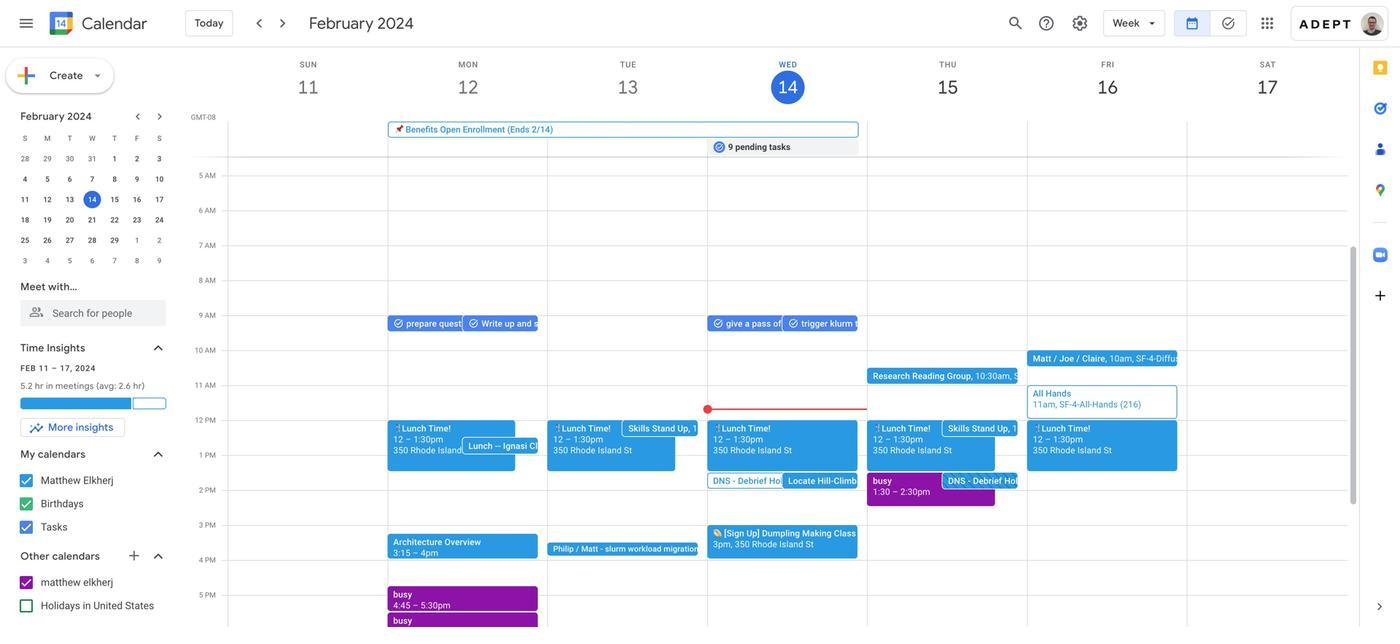 Task type: vqa. For each thing, say whether or not it's contained in the screenshot.


Task type: locate. For each thing, give the bounding box(es) containing it.
thu 15
[[937, 60, 957, 100]]

0 vertical spatial february
[[309, 13, 374, 34]]

2 vertical spatial busy
[[393, 617, 412, 627]]

4-
[[1149, 354, 1156, 364], [1027, 372, 1034, 382], [1072, 400, 1080, 410], [732, 424, 739, 434], [1052, 424, 1059, 434], [839, 477, 846, 487]]

2 add from the left
[[560, 108, 575, 118]]

5:30pm
[[421, 601, 451, 612]]

1 horizontal spatial february 2024
[[309, 13, 414, 34]]

3 add from the left
[[720, 108, 735, 118]]

s up january 28 element
[[23, 134, 27, 143]]

dns inside dns - debrief hold button
[[948, 477, 966, 487]]

am down 9 am
[[205, 346, 216, 355]]

pm down 4 pm
[[205, 591, 216, 600]]

0 vertical spatial 7
[[90, 175, 94, 184]]

dns up 🥟
[[713, 477, 731, 487]]

give a pass of what devx improvements to make button
[[707, 316, 940, 332]]

7 down 29 element
[[113, 257, 117, 265]]

island up locate hill-climbing sync button
[[918, 446, 942, 456]]

1 🍴lunch from the left
[[393, 424, 426, 434]]

row
[[222, 1, 1348, 628], [222, 122, 1359, 157], [14, 128, 171, 149], [14, 149, 171, 169], [14, 169, 171, 190], [14, 190, 171, 210], [14, 210, 171, 230], [14, 230, 171, 251], [14, 251, 171, 271]]

row containing 📌 benefits open enrollment (ends 2/14)
[[222, 122, 1359, 157]]

6 for 6 am
[[199, 206, 203, 215]]

busy up 4:45
[[393, 590, 412, 601]]

research left reading
[[873, 372, 910, 382]]

0 horizontal spatial 4
[[23, 175, 27, 184]]

february 2024 up sun at the left top
[[309, 13, 414, 34]]

1 vertical spatial 29
[[110, 236, 119, 245]]

13 inside grid
[[617, 75, 638, 100]]

1 vertical spatial 6
[[199, 206, 203, 215]]

– down architecture
[[413, 549, 419, 559]]

clavera
[[530, 442, 559, 452]]

1 up march 8 element
[[135, 236, 139, 245]]

0 vertical spatial 17
[[1256, 75, 1277, 100]]

sat
[[1260, 60, 1276, 69]]

0 horizontal spatial february
[[20, 110, 65, 123]]

improvements
[[827, 319, 884, 329]]

1 vertical spatial 13
[[66, 195, 74, 204]]

4 down january 28 element
[[23, 175, 27, 184]]

0 horizontal spatial t
[[68, 134, 72, 143]]

february up sun at the left top
[[309, 13, 374, 34]]

0 horizontal spatial 6
[[68, 175, 72, 184]]

1 up from the left
[[678, 424, 688, 434]]

3 pm from the top
[[205, 486, 216, 495]]

25 element
[[16, 232, 34, 249]]

january 31 element
[[83, 150, 101, 168]]

7 for march 7 element
[[113, 257, 117, 265]]

1 horizontal spatial matt
[[1033, 354, 1052, 364]]

1.4.13
[[1195, 354, 1219, 364]]

cell
[[228, 1, 388, 628], [387, 1, 806, 628], [547, 1, 812, 628], [703, 1, 1025, 628], [867, 1, 1132, 628], [1027, 1, 1233, 628], [1188, 1, 1348, 628], [228, 107, 388, 119], [228, 122, 388, 157], [548, 122, 708, 157], [868, 122, 1027, 157], [1027, 122, 1187, 157], [1187, 122, 1347, 157]]

2 horizontal spatial add location button
[[708, 107, 850, 119]]

up up dns - debrief hold button
[[997, 424, 1008, 434]]

6 for march 6 element
[[90, 257, 94, 265]]

0 vertical spatial 2024
[[377, 13, 414, 34]]

workload
[[628, 545, 662, 554]]

all hands 11am , sf-4-all-hands (216)
[[1033, 389, 1141, 410]]

week
[[1113, 17, 1140, 30]]

12pm up lunch -- ignasi clavera gilaberte, research engineer button
[[693, 424, 715, 434]]

– inside "architecture overview 3:15 – 4pm"
[[413, 549, 419, 559]]

1 horizontal spatial debrief
[[973, 477, 1002, 487]]

t up january 30 element
[[68, 134, 72, 143]]

1 skills from the left
[[628, 424, 650, 434]]

give
[[726, 319, 743, 329]]

28 for 28 element
[[88, 236, 96, 245]]

1 time! from the left
[[428, 424, 451, 434]]

1 horizontal spatial 7
[[113, 257, 117, 265]]

settings menu image
[[1071, 15, 1089, 32]]

architecture
[[494, 319, 542, 329]]

hold inside button
[[1004, 477, 1023, 487]]

7 am from the top
[[205, 381, 216, 390]]

add location for 2nd add location button from the left
[[560, 108, 608, 118]]

8 up 15 element
[[113, 175, 117, 184]]

1 vertical spatial 16
[[133, 195, 141, 204]]

add location button down "14" link
[[708, 107, 850, 119]]

5 pm from the top
[[205, 556, 216, 565]]

– up sync
[[885, 435, 891, 445]]

10 for 10 am
[[195, 346, 203, 355]]

🍴lunch inside 🍴lunch time! 12 – 1:30pm 350 rhode island st lunch -- ignasi clavera gilaberte, research engineer
[[393, 424, 426, 434]]

job
[[873, 319, 885, 329]]

(8) right 1.4.13
[[1221, 354, 1233, 364]]

gilaberte,
[[562, 442, 600, 452]]

2 hold from the left
[[1004, 477, 1023, 487]]

location for third add location button from the left
[[737, 108, 768, 118]]

– right the clavera at the bottom of page
[[565, 435, 571, 445]]

tab list
[[1360, 47, 1400, 587]]

2 horizontal spatial 4
[[199, 556, 203, 565]]

prepare questions for architecture overview button
[[387, 316, 602, 332]]

/ right joe
[[1077, 354, 1080, 364]]

t
[[68, 134, 72, 143], [112, 134, 117, 143]]

0 horizontal spatial hr
[[35, 381, 44, 392]]

0 horizontal spatial 3
[[23, 257, 27, 265]]

15 element
[[106, 191, 123, 209]]

busy down 4:45
[[393, 617, 412, 627]]

pm up 4 pm
[[205, 521, 216, 530]]

16 element
[[128, 191, 146, 209]]

my
[[20, 449, 35, 462]]

3 🍴lunch from the left
[[713, 424, 746, 434]]

3 am from the top
[[205, 241, 216, 250]]

1 vertical spatial matt
[[581, 545, 598, 554]]

1 horizontal spatial 14
[[777, 76, 797, 99]]

tue
[[620, 60, 637, 69]]

0 horizontal spatial s
[[23, 134, 27, 143]]

350 inside 🥟 [sign up] dumpling making class 3pm , 350 rhode island st
[[735, 540, 750, 550]]

calendars for other calendars
[[52, 551, 100, 564]]

9 down march 2 "element" on the top left of the page
[[157, 257, 162, 265]]

st down "making"
[[806, 540, 814, 550]]

13 up 20
[[66, 195, 74, 204]]

calendar
[[82, 13, 147, 34]]

2 s from the left
[[157, 134, 162, 143]]

2
[[135, 155, 139, 163], [157, 236, 162, 245], [199, 486, 203, 495]]

2 horizontal spatial 3
[[199, 521, 203, 530]]

0 vertical spatial 10
[[155, 175, 164, 184]]

4 am from the top
[[205, 276, 216, 285]]

🍴lunch time! 12 – 1:30pm 350 rhode island st up locate hill-climbing sync button
[[873, 424, 952, 456]]

6 down january 30 element
[[68, 175, 72, 184]]

1 horizontal spatial 3
[[157, 155, 162, 163]]

feb
[[20, 364, 36, 373]]

location for 3rd add location button from right
[[417, 108, 448, 118]]

16 inside row group
[[133, 195, 141, 204]]

debrief inside button
[[973, 477, 1002, 487]]

calendars inside 'dropdown button'
[[52, 551, 100, 564]]

(ends
[[507, 125, 530, 135]]

task_alt button
[[1211, 6, 1247, 41]]

joe
[[1060, 354, 1074, 364]]

1 horizontal spatial stand
[[972, 424, 995, 434]]

5 down 4 pm
[[199, 591, 203, 600]]

6 pm from the top
[[205, 591, 216, 600]]

0 vertical spatial calendars
[[38, 449, 86, 462]]

1 vertical spatial 17
[[155, 195, 164, 204]]

add location
[[400, 108, 448, 118], [560, 108, 608, 118], [720, 108, 768, 118]]

3 time! from the left
[[748, 424, 771, 434]]

24 element
[[151, 211, 168, 229]]

6 am from the top
[[205, 346, 216, 355]]

t left 'f'
[[112, 134, 117, 143]]

17
[[1256, 75, 1277, 100], [155, 195, 164, 204]]

16 up '23'
[[133, 195, 141, 204]]

locate hill-climbing sync
[[788, 477, 891, 487]]

architecture overview 3:15 – 4pm
[[393, 538, 481, 559]]

13 down tue
[[617, 75, 638, 100]]

10 inside february 2024 grid
[[155, 175, 164, 184]]

united
[[93, 601, 123, 613]]

1 location from the left
[[417, 108, 448, 118]]

2 horizontal spatial 2
[[199, 486, 203, 495]]

grid
[[187, 1, 1359, 628]]

5 for march 5 'element'
[[68, 257, 72, 265]]

pm for 2 pm
[[205, 486, 216, 495]]

0 horizontal spatial add
[[400, 108, 415, 118]]

cell containing matt / joe / claire
[[1027, 1, 1233, 628]]

research reading group , 10:30am , sf-4-tensor 1.4.18 (16)
[[873, 372, 1107, 382]]

am for 6 am
[[205, 206, 216, 215]]

7 for 7 am
[[199, 241, 203, 250]]

2 down 'f'
[[135, 155, 139, 163]]

9 for 9 am
[[199, 311, 203, 320]]

27 element
[[61, 232, 79, 249]]

📌 benefits open enrollment (ends 2/14)
[[395, 125, 553, 135]]

am up 12 pm
[[205, 381, 216, 390]]

0 horizontal spatial 1
[[113, 155, 117, 163]]

20 element
[[61, 211, 79, 229]]

15 inside february 2024 grid
[[110, 195, 119, 204]]

📌
[[395, 125, 403, 135]]

location up '📌 benefits open enrollment (ends 2/14)' button
[[577, 108, 608, 118]]

5 for 5 am
[[199, 171, 203, 180]]

gmt-08
[[191, 113, 216, 122]]

w
[[89, 134, 95, 143]]

2 pm from the top
[[205, 451, 216, 460]]

2 inside march 2 "element"
[[157, 236, 162, 245]]

2 up march 9 element
[[157, 236, 162, 245]]

january 29 element
[[39, 150, 56, 168]]

1 debrief from the left
[[738, 477, 767, 487]]

0 horizontal spatial 13
[[66, 195, 74, 204]]

st
[[464, 446, 472, 456], [624, 446, 632, 456], [784, 446, 792, 456], [944, 446, 952, 456], [1104, 446, 1112, 456], [806, 540, 814, 550]]

, up dns - debrief hold button
[[1008, 424, 1010, 434]]

1 horizontal spatial dns
[[948, 477, 966, 487]]

busy for 4:45
[[393, 590, 412, 601]]

cell containing 🍴lunch time!
[[547, 1, 812, 628]]

dns right busy 1:30 – 2:30pm
[[948, 477, 966, 487]]

29 inside 29 element
[[110, 236, 119, 245]]

29 inside january 29 element
[[43, 155, 52, 163]]

/ right philip
[[576, 545, 579, 554]]

21 element
[[83, 211, 101, 229]]

(16)
[[1091, 372, 1107, 382], [796, 424, 812, 434], [1116, 424, 1132, 434]]

2 horizontal spatial 1
[[199, 451, 203, 460]]

10 up 17 element
[[155, 175, 164, 184]]

3 up 4 pm
[[199, 521, 203, 530]]

1 horizontal spatial 6
[[90, 257, 94, 265]]

2 vertical spatial 1
[[199, 451, 203, 460]]

2 debrief from the left
[[973, 477, 1002, 487]]

0 horizontal spatial stand
[[652, 424, 675, 434]]

🍴lunch time! 12 – 1:30pm 350 rhode island st up locate
[[713, 424, 792, 456]]

1 horizontal spatial 2
[[157, 236, 162, 245]]

insights
[[76, 422, 113, 435]]

– down 11am
[[1045, 435, 1051, 445]]

Meet with… search field
[[0, 274, 181, 327]]

february 2024 up m
[[20, 110, 92, 123]]

6 down 28 element
[[90, 257, 94, 265]]

sf- inside all hands 11am , sf-4-all-hands (216)
[[1060, 400, 1072, 410]]

19 element
[[39, 211, 56, 229]]

1 s from the left
[[23, 134, 27, 143]]

up
[[678, 424, 688, 434], [997, 424, 1008, 434]]

2 location from the left
[[577, 108, 608, 118]]

march 5 element
[[61, 252, 79, 270]]

busy
[[873, 477, 892, 487], [393, 590, 412, 601], [393, 617, 412, 627]]

1 down 12 pm
[[199, 451, 203, 460]]

matt left "slurm" on the left
[[581, 545, 598, 554]]

14, today element
[[83, 191, 101, 209]]

3 for march 3 element
[[23, 257, 27, 265]]

1 add from the left
[[400, 108, 415, 118]]

🍴lunch time! 12 – 1:30pm 350 rhode island st down all-
[[1033, 424, 1112, 456]]

research left engineer
[[602, 442, 639, 452]]

island down all-
[[1078, 446, 1102, 456]]

27
[[66, 236, 74, 245]]

dns - debrief hold
[[948, 477, 1023, 487]]

28 for january 28 element
[[21, 155, 29, 163]]

row containing s
[[14, 128, 171, 149]]

2 vertical spatial 7
[[113, 257, 117, 265]]

8 inside grid
[[199, 276, 203, 285]]

– right engineer
[[725, 435, 731, 445]]

5 pm
[[199, 591, 216, 600]]

0 horizontal spatial add location button
[[388, 107, 531, 119]]

am for 11 am
[[205, 381, 216, 390]]

5 up 6 am
[[199, 171, 203, 180]]

1 add location from the left
[[400, 108, 448, 118]]

12pm down 11am
[[1012, 424, 1035, 434]]

hands left (216)
[[1092, 400, 1118, 410]]

cell containing prepare questions for architecture overview
[[387, 1, 806, 628]]

9 for march 9 element
[[157, 257, 162, 265]]

3 add location from the left
[[720, 108, 768, 118]]

add location button up open
[[388, 107, 531, 119]]

february 2024 grid
[[14, 128, 171, 271]]

9 inside button
[[728, 142, 733, 152]]

0 horizontal spatial location
[[417, 108, 448, 118]]

1.4.18
[[1064, 372, 1088, 382], [769, 424, 794, 434], [1089, 424, 1113, 434]]

, left '10am'
[[1105, 354, 1107, 364]]

0 horizontal spatial add location
[[400, 108, 448, 118]]

1 t from the left
[[68, 134, 72, 143]]

8 inside march 8 element
[[135, 257, 139, 265]]

10am
[[1110, 354, 1132, 364]]

7 down january 31 element
[[90, 175, 94, 184]]

14 inside cell
[[88, 195, 96, 204]]

– inside busy 4:45 – 5:30pm busy
[[413, 601, 419, 612]]

1 vertical spatial 4
[[45, 257, 50, 265]]

1 dns from the left
[[713, 477, 731, 487]]

elkherj
[[83, 577, 113, 589]]

add location button
[[388, 107, 531, 119], [548, 107, 691, 119], [708, 107, 850, 119]]

3 location from the left
[[737, 108, 768, 118]]

10 up 11 am
[[195, 346, 203, 355]]

4 down 3 pm
[[199, 556, 203, 565]]

1 12pm from the left
[[693, 424, 715, 434]]

0 horizontal spatial 16
[[133, 195, 141, 204]]

holidays
[[41, 601, 80, 613]]

4 pm from the top
[[205, 521, 216, 530]]

1 for march 1 element on the top left
[[135, 236, 139, 245]]

📌 benefits open enrollment (ends 2/14) button
[[388, 122, 859, 138]]

rhode inside 🥟 [sign up] dumpling making class 3pm , 350 rhode island st
[[752, 540, 777, 550]]

0 horizontal spatial skills
[[628, 424, 650, 434]]

3 inside march 3 element
[[23, 257, 27, 265]]

1 horizontal spatial 16
[[1097, 75, 1117, 100]]

11 right feb
[[39, 364, 49, 373]]

busy 4:45 – 5:30pm busy
[[393, 590, 451, 627]]

1
[[113, 155, 117, 163], [135, 236, 139, 245], [199, 451, 203, 460]]

in
[[46, 381, 53, 392], [83, 601, 91, 613]]

1 am from the top
[[205, 171, 216, 180]]

busy up 1:30
[[873, 477, 892, 487]]

1 horizontal spatial add
[[560, 108, 575, 118]]

stand up engineer
[[652, 424, 675, 434]]

ignasi
[[503, 442, 527, 452]]

stand up dns - debrief hold at the bottom of the page
[[972, 424, 995, 434]]

2 down 1 pm
[[199, 486, 203, 495]]

2 add location from the left
[[560, 108, 608, 118]]

12 element
[[39, 191, 56, 209]]

other
[[20, 551, 50, 564]]

11 inside row group
[[21, 195, 29, 204]]

calendars inside dropdown button
[[38, 449, 86, 462]]

28 down 21
[[88, 236, 96, 245]]

10 for 10
[[155, 175, 164, 184]]

0 horizontal spatial hold
[[769, 477, 788, 487]]

0 vertical spatial in
[[46, 381, 53, 392]]

skills up lunch -- ignasi clavera gilaberte, research engineer button
[[628, 424, 650, 434]]

1 vertical spatial 3
[[23, 257, 27, 265]]

2 skills from the left
[[948, 424, 970, 434]]

5 inside 'element'
[[68, 257, 72, 265]]

cell containing give a pass of what devx improvements to make
[[703, 1, 1025, 628]]

8 for march 8 element
[[135, 257, 139, 265]]

1 hold from the left
[[769, 477, 788, 487]]

1 inside grid
[[199, 451, 203, 460]]

0 horizontal spatial /
[[576, 545, 579, 554]]

island down dumpling
[[779, 540, 803, 550]]

1 add location button from the left
[[388, 107, 531, 119]]

, left the 10:30am
[[971, 372, 973, 382]]

5 am from the top
[[205, 311, 216, 320]]

1 horizontal spatial 13
[[617, 75, 638, 100]]

1 horizontal spatial location
[[577, 108, 608, 118]]

pm down 1 pm
[[205, 486, 216, 495]]

1 horizontal spatial 15
[[937, 75, 957, 100]]

4pm
[[421, 549, 438, 559]]

row group
[[14, 149, 171, 271]]

0 horizontal spatial in
[[46, 381, 53, 392]]

dumpling
[[762, 529, 800, 539]]

sf-
[[1136, 354, 1149, 364], [1014, 372, 1027, 382], [1060, 400, 1072, 410], [719, 424, 732, 434], [1039, 424, 1052, 434], [826, 477, 839, 487]]

0 horizontal spatial 8
[[113, 175, 117, 184]]

add up 📌
[[400, 108, 415, 118]]

0 horizontal spatial hands
[[1046, 389, 1071, 399]]

3 add location button from the left
[[708, 107, 850, 119]]

6 inside grid
[[199, 206, 203, 215]]

/ inside button
[[576, 545, 579, 554]]

2 vertical spatial 3
[[199, 521, 203, 530]]

14 down the wed
[[777, 76, 797, 99]]

0 horizontal spatial dns
[[713, 477, 731, 487]]

hr right 2.6
[[133, 381, 142, 392]]

15
[[937, 75, 957, 100], [110, 195, 119, 204]]

0 vertical spatial hands
[[1046, 389, 1071, 399]]

0 horizontal spatial debrief
[[738, 477, 767, 487]]

in inside the other calendars list
[[83, 601, 91, 613]]

2 horizontal spatial location
[[737, 108, 768, 118]]

hold for dns - debrief hold
[[1004, 477, 1023, 487]]

1 horizontal spatial t
[[112, 134, 117, 143]]

pm for 5 pm
[[205, 591, 216, 600]]

1 horizontal spatial skills
[[948, 424, 970, 434]]

hr right 5.2
[[35, 381, 44, 392]]

10 am
[[195, 346, 216, 355]]

15 up 22
[[110, 195, 119, 204]]

1 hr from the left
[[35, 381, 44, 392]]

busy inside busy 1:30 – 2:30pm
[[873, 477, 892, 487]]

11 down sun at the left top
[[297, 75, 318, 100]]

– right 4:45
[[413, 601, 419, 612]]

2 for 2 pm
[[199, 486, 203, 495]]

1 horizontal spatial hold
[[1004, 477, 1023, 487]]

migration
[[664, 545, 699, 554]]

1 horizontal spatial 12pm
[[1012, 424, 1035, 434]]

2 am from the top
[[205, 206, 216, 215]]

2 vertical spatial 2
[[199, 486, 203, 495]]

2 horizontal spatial 7
[[199, 241, 203, 250]]

dns for dns - debrief hold , 1:30pm , sf-4-compute 1.4.12 (8)
[[713, 477, 731, 487]]

9 left "pending"
[[728, 142, 733, 152]]

row containing 11
[[14, 190, 171, 210]]

march 7 element
[[106, 252, 123, 270]]

0 vertical spatial busy
[[873, 477, 892, 487]]

enrollment
[[463, 125, 505, 135]]

1 horizontal spatial 4
[[45, 257, 50, 265]]

0 horizontal spatial skills stand up , 12pm sf-4-tensor 1.4.18 (16)
[[628, 424, 812, 434]]

island
[[438, 446, 462, 456], [598, 446, 622, 456], [758, 446, 782, 456], [918, 446, 942, 456], [1078, 446, 1102, 456], [779, 540, 803, 550]]

5 am
[[199, 171, 216, 180]]

(8) up 2:30pm
[[912, 477, 923, 487]]

add location button up '📌 benefits open enrollment (ends 2/14)' button
[[548, 107, 691, 119]]

2 12pm from the left
[[1012, 424, 1035, 434]]

0 vertical spatial 13
[[617, 75, 638, 100]]

🍴lunch
[[393, 424, 426, 434], [553, 424, 586, 434], [713, 424, 746, 434], [873, 424, 906, 434], [1033, 424, 1066, 434]]

0 horizontal spatial 12pm
[[693, 424, 715, 434]]

22
[[110, 216, 119, 225]]

26 element
[[39, 232, 56, 249]]

1 vertical spatial (8)
[[912, 477, 923, 487]]

, left all-
[[1056, 400, 1057, 410]]

Search for people to meet text field
[[29, 300, 158, 327]]

1 horizontal spatial 28
[[88, 236, 96, 245]]

, right claire
[[1132, 354, 1134, 364]]

location for 2nd add location button from the left
[[577, 108, 608, 118]]

skills
[[628, 424, 650, 434], [948, 424, 970, 434]]

10 element
[[151, 171, 168, 188]]

row containing 25
[[14, 230, 171, 251]]

0 horizontal spatial 10
[[155, 175, 164, 184]]

3 🍴lunch time! 12 – 1:30pm 350 rhode island st from the left
[[873, 424, 952, 456]]

🍴lunch time! 12 – 1:30pm 350 rhode island st
[[553, 424, 632, 456], [713, 424, 792, 456], [873, 424, 952, 456], [1033, 424, 1112, 456]]

2 dns from the left
[[948, 477, 966, 487]]

1 pm from the top
[[205, 416, 216, 425]]

, right locate
[[822, 477, 824, 487]]

to
[[887, 319, 895, 329]]

matt left joe
[[1033, 354, 1052, 364]]

3 pm
[[199, 521, 216, 530]]

4 🍴lunch time! 12 – 1:30pm 350 rhode island st from the left
[[1033, 424, 1112, 456]]

calendars up matthew elkherj
[[52, 551, 100, 564]]

2 horizontal spatial /
[[1077, 354, 1080, 364]]

1 horizontal spatial add location button
[[548, 107, 691, 119]]

calendar element
[[47, 9, 147, 41]]

grid containing 11
[[187, 1, 1359, 628]]

0 vertical spatial 15
[[937, 75, 957, 100]]

1 vertical spatial 15
[[110, 195, 119, 204]]

send
[[534, 319, 553, 329]]

st up dns - debrief hold at the bottom of the page
[[944, 446, 952, 456]]

row containing prepare questions for architecture overview
[[222, 1, 1348, 628]]

5 time! from the left
[[1068, 424, 1091, 434]]

0 horizontal spatial up
[[678, 424, 688, 434]]

15 down the thu
[[937, 75, 957, 100]]

skills stand up , 12pm sf-4-tensor 1.4.18 (16) down 11am
[[948, 424, 1132, 434]]

1 vertical spatial 8
[[135, 257, 139, 265]]

2 horizontal spatial 6
[[199, 206, 203, 215]]

1 vertical spatial 2
[[157, 236, 162, 245]]

1 vertical spatial february 2024
[[20, 110, 92, 123]]

4 for 4 pm
[[199, 556, 203, 565]]

up up lunch -- ignasi clavera gilaberte, research engineer button
[[678, 424, 688, 434]]

meetings
[[55, 381, 94, 392]]

17 up 24
[[155, 195, 164, 204]]

am for 10 am
[[205, 346, 216, 355]]

3 down 25 element
[[23, 257, 27, 265]]

for
[[481, 319, 492, 329]]

week button
[[1104, 6, 1165, 41]]

1 horizontal spatial hands
[[1092, 400, 1118, 410]]

8
[[113, 175, 117, 184], [135, 257, 139, 265], [199, 276, 203, 285]]

am up 9 am
[[205, 276, 216, 285]]

4 🍴lunch from the left
[[873, 424, 906, 434]]

add location for third add location button from the left
[[720, 108, 768, 118]]

devx
[[805, 319, 825, 329]]

/ left joe
[[1054, 354, 1057, 364]]

1 stand from the left
[[652, 424, 675, 434]]

wed
[[779, 60, 798, 69]]

march 2 element
[[151, 232, 168, 249]]

today
[[195, 17, 224, 30]]

1 vertical spatial 28
[[88, 236, 96, 245]]

1 vertical spatial in
[[83, 601, 91, 613]]

rhode
[[411, 446, 436, 456], [570, 446, 596, 456], [730, 446, 756, 456], [890, 446, 915, 456], [1050, 446, 1075, 456], [752, 540, 777, 550]]

7 up 8 am at the left top of the page
[[199, 241, 203, 250]]

7 am
[[199, 241, 216, 250]]

in left united
[[83, 601, 91, 613]]

1 horizontal spatial 1
[[135, 236, 139, 245]]

18 element
[[16, 211, 34, 229]]



Task type: describe. For each thing, give the bounding box(es) containing it.
/ for matt / joe / claire , 10am , sf-4-diffusion 1.4.13 (8)
[[1054, 354, 1057, 364]]

0 horizontal spatial (16)
[[796, 424, 812, 434]]

row group containing 28
[[14, 149, 171, 271]]

0 horizontal spatial february 2024
[[20, 110, 92, 123]]

and
[[517, 319, 532, 329]]

5.2
[[20, 381, 33, 392]]

0 vertical spatial 1
[[113, 155, 117, 163]]

cell containing research reading group
[[867, 1, 1132, 628]]

4 for the march 4 element
[[45, 257, 50, 265]]

🥟 [sign up] dumpling making class 3pm , 350 rhode island st
[[713, 529, 856, 550]]

add for 3rd add location button from right
[[400, 108, 415, 118]]

doc
[[571, 319, 586, 329]]

14 cell
[[81, 190, 103, 210]]

– left '17,'
[[52, 364, 57, 373]]

pm for 1 pm
[[205, 451, 216, 460]]

10:30am
[[975, 372, 1010, 382]]

350 inside 🍴lunch time! 12 – 1:30pm 350 rhode island st lunch -- ignasi clavera gilaberte, research engineer
[[393, 446, 408, 456]]

16 link
[[1091, 71, 1125, 104]]

13 element
[[61, 191, 79, 209]]

my calendars list
[[3, 470, 181, 540]]

2 vertical spatial 2024
[[75, 364, 96, 373]]

up
[[505, 319, 515, 329]]

fri
[[1101, 60, 1115, 69]]

slurm
[[605, 545, 626, 554]]

more insights button
[[20, 419, 125, 438]]

0 vertical spatial 8
[[113, 175, 117, 184]]

, left hill-
[[788, 477, 790, 487]]

1 horizontal spatial research
[[873, 372, 910, 382]]

2 🍴lunch time! 12 – 1:30pm 350 rhode island st from the left
[[713, 424, 792, 456]]

am for 7 am
[[205, 241, 216, 250]]

4 pm
[[199, 556, 216, 565]]

9 up 16 element
[[135, 175, 139, 184]]

17 element
[[151, 191, 168, 209]]

2 for march 2 "element" on the top left of the page
[[157, 236, 162, 245]]

main drawer image
[[18, 15, 35, 32]]

matthew elkherj
[[41, 577, 113, 589]]

11 element
[[16, 191, 34, 209]]

time insights button
[[0, 337, 181, 360]]

march 6 element
[[83, 252, 101, 270]]

0 vertical spatial 6
[[68, 175, 72, 184]]

january 30 element
[[61, 150, 79, 168]]

add location for 3rd add location button from right
[[400, 108, 448, 118]]

– inside 🍴lunch time! 12 – 1:30pm 350 rhode island st lunch -- ignasi clavera gilaberte, research engineer
[[406, 435, 411, 445]]

0 horizontal spatial (8)
[[912, 477, 923, 487]]

1 vertical spatial hands
[[1092, 400, 1118, 410]]

14 inside wed 14
[[777, 76, 797, 99]]

dns for dns - debrief hold
[[948, 477, 966, 487]]

engineer
[[642, 442, 677, 452]]

march 8 element
[[128, 252, 146, 270]]

26
[[43, 236, 52, 245]]

sun
[[300, 60, 317, 69]]

open
[[440, 125, 461, 135]]

12 link
[[451, 71, 485, 104]]

1.4.18 down joe
[[1064, 372, 1088, 382]]

island up dns - debrief hold , 1:30pm , sf-4-compute 1.4.12 (8)
[[758, 446, 782, 456]]

am for 8 am
[[205, 276, 216, 285]]

st inside 🥟 [sign up] dumpling making class 3pm , 350 rhode island st
[[806, 540, 814, 550]]

pm for 4 pm
[[205, 556, 216, 565]]

meet with…
[[20, 281, 77, 294]]

0 vertical spatial 2
[[135, 155, 139, 163]]

gmt-
[[191, 113, 208, 122]]

- right 'lunch'
[[495, 442, 498, 452]]

january 28 element
[[16, 150, 34, 168]]

8 for 8 am
[[199, 276, 203, 285]]

0 vertical spatial 3
[[157, 155, 162, 163]]

11 down 10 am
[[195, 381, 203, 390]]

9 pending tasks button
[[708, 139, 859, 155]]

debrief for dns - debrief hold , 1:30pm , sf-4-compute 1.4.12 (8)
[[738, 477, 767, 487]]

1.4.18 down all-
[[1089, 424, 1113, 434]]

add for third add location button from the left
[[720, 108, 735, 118]]

2 🍴lunch from the left
[[553, 424, 586, 434]]

1 pm
[[199, 451, 216, 460]]

tue 13
[[617, 60, 638, 100]]

24
[[155, 216, 164, 225]]

hill-
[[818, 477, 834, 487]]

making
[[802, 529, 832, 539]]

– inside busy 1:30 – 2:30pm
[[892, 488, 898, 498]]

reading
[[912, 372, 945, 382]]

1 horizontal spatial 17
[[1256, 75, 1277, 100]]

5 🍴lunch from the left
[[1033, 424, 1066, 434]]

rhode inside 🍴lunch time! 12 – 1:30pm 350 rhode island st lunch -- ignasi clavera gilaberte, research engineer
[[411, 446, 436, 456]]

row containing 28
[[14, 149, 171, 169]]

- right busy 1:30 – 2:30pm
[[968, 477, 971, 487]]

2 up from the left
[[997, 424, 1008, 434]]

of
[[773, 319, 782, 329]]

march 3 element
[[16, 252, 34, 270]]

my calendars
[[20, 449, 86, 462]]

more
[[48, 422, 73, 435]]

1 skills stand up , 12pm sf-4-tensor 1.4.18 (16) from the left
[[628, 424, 812, 434]]

, inside all hands 11am , sf-4-all-hands (216)
[[1056, 400, 1057, 410]]

/ for philip / matt - slurm workload migration
[[576, 545, 579, 554]]

🍴lunch time! 12 – 1:30pm 350 rhode island st lunch -- ignasi clavera gilaberte, research engineer
[[393, 424, 677, 456]]

write up and send out doc on optimizing locator performance:
[[482, 319, 728, 329]]

13 link
[[611, 71, 645, 104]]

29 element
[[106, 232, 123, 249]]

1 vertical spatial 2024
[[67, 110, 92, 123]]

trigger
[[802, 319, 828, 329]]

4- inside all hands 11am , sf-4-all-hands (216)
[[1072, 400, 1080, 410]]

more insights
[[48, 422, 113, 435]]

0 vertical spatial matt
[[1033, 354, 1052, 364]]

st up locate
[[784, 446, 792, 456]]

1.4.18 up locate
[[769, 424, 794, 434]]

1 horizontal spatial february
[[309, 13, 374, 34]]

performance:
[[675, 319, 728, 329]]

pass
[[752, 319, 771, 329]]

🥟
[[713, 529, 722, 539]]

st left engineer
[[624, 446, 632, 456]]

other calendars
[[20, 551, 100, 564]]

17 inside february 2024 grid
[[155, 195, 164, 204]]

island left engineer
[[598, 446, 622, 456]]

feb 11 – 17, 2024
[[20, 364, 96, 373]]

hold for dns - debrief hold , 1:30pm , sf-4-compute 1.4.12 (8)
[[769, 477, 788, 487]]

island inside 🍴lunch time! 12 – 1:30pm 350 rhode island st lunch -- ignasi clavera gilaberte, research engineer
[[438, 446, 462, 456]]

calendar heading
[[79, 13, 147, 34]]

optimizing
[[600, 319, 642, 329]]

2 add location button from the left
[[548, 107, 691, 119]]

debrief for dns - debrief hold
[[973, 477, 1002, 487]]

12 inside february 2024 grid
[[43, 195, 52, 204]]

23 element
[[128, 211, 146, 229]]

date_range
[[1185, 16, 1200, 31]]

2 hr from the left
[[133, 381, 142, 392]]

- left "slurm" on the left
[[600, 545, 603, 554]]

5 down january 29 element on the top
[[45, 175, 50, 184]]

- left ignasi
[[498, 442, 501, 452]]

dns - debrief hold , 1:30pm , sf-4-compute 1.4.12 (8)
[[713, 477, 923, 487]]

st down all hands 11am , sf-4-all-hands (216)
[[1104, 446, 1112, 456]]

am for 5 am
[[205, 171, 216, 180]]

2 skills stand up , 12pm sf-4-tensor 1.4.18 (16) from the left
[[948, 424, 1132, 434]]

matthew
[[41, 475, 81, 487]]

11am
[[1033, 400, 1056, 410]]

compute
[[846, 477, 882, 487]]

2 time! from the left
[[588, 424, 611, 434]]

0 horizontal spatial 7
[[90, 175, 94, 184]]

row containing 4
[[14, 169, 171, 190]]

mon 12
[[457, 60, 478, 100]]

matt inside button
[[581, 545, 598, 554]]

5.2 hr in meetings ( avg: 2.6 hr )
[[20, 381, 145, 392]]

pm for 3 pm
[[205, 521, 216, 530]]

overview
[[544, 319, 580, 329]]

task_alt
[[1221, 16, 1236, 31]]

klurm
[[830, 319, 853, 329]]

8 am
[[199, 276, 216, 285]]

march 4 element
[[39, 252, 56, 270]]

st inside 🍴lunch time! 12 – 1:30pm 350 rhode island st lunch -- ignasi clavera gilaberte, research engineer
[[464, 446, 472, 456]]

0 vertical spatial 16
[[1097, 75, 1117, 100]]

row containing 3
[[14, 251, 171, 271]]

pm for 12 pm
[[205, 416, 216, 425]]

1 🍴lunch time! 12 – 1:30pm 350 rhode island st from the left
[[553, 424, 632, 456]]

research inside 🍴lunch time! 12 – 1:30pm 350 rhode island st lunch -- ignasi clavera gilaberte, research engineer
[[602, 442, 639, 452]]

island inside 🥟 [sign up] dumpling making class 3pm , 350 rhode island st
[[779, 540, 803, 550]]

busy 1:30 – 2:30pm
[[873, 477, 930, 498]]

2 stand from the left
[[972, 424, 995, 434]]

other calendars list
[[3, 572, 181, 618]]

group
[[947, 372, 971, 382]]

states
[[125, 601, 154, 613]]

4 time! from the left
[[908, 424, 931, 434]]

all
[[1033, 389, 1044, 399]]

2 t from the left
[[112, 134, 117, 143]]

08
[[208, 113, 216, 122]]

, right group
[[1010, 372, 1012, 382]]

time! inside 🍴lunch time! 12 – 1:30pm 350 rhode island st lunch -- ignasi clavera gilaberte, research engineer
[[428, 424, 451, 434]]

1 horizontal spatial (16)
[[1091, 372, 1107, 382]]

30
[[66, 155, 74, 163]]

12 inside mon 12
[[457, 75, 478, 100]]

climbing
[[834, 477, 869, 487]]

19
[[43, 216, 52, 225]]

wed 14
[[777, 60, 798, 99]]

2 horizontal spatial (16)
[[1116, 424, 1132, 434]]

, inside 🥟 [sign up] dumpling making class 3pm , 350 rhode island st
[[731, 540, 733, 550]]

busy for 1:30
[[873, 477, 892, 487]]

(216)
[[1120, 400, 1141, 410]]

, up lunch -- ignasi clavera gilaberte, research engineer button
[[688, 424, 690, 434]]

calendars for my calendars
[[38, 449, 86, 462]]

row containing 18
[[14, 210, 171, 230]]

create
[[50, 69, 83, 82]]

diffusion
[[1156, 354, 1192, 364]]

create button
[[6, 58, 114, 93]]

13 inside 13 element
[[66, 195, 74, 204]]

march 1 element
[[128, 232, 146, 249]]

matthew
[[41, 577, 81, 589]]

(
[[96, 381, 99, 392]]

9 for 9 pending tasks
[[728, 142, 733, 152]]

17,
[[60, 364, 73, 373]]

6 am
[[199, 206, 216, 215]]

2 pm
[[199, 486, 216, 495]]

28 element
[[83, 232, 101, 249]]

lunch -- ignasi clavera gilaberte, research engineer button
[[463, 438, 806, 454]]

am for 9 am
[[205, 311, 216, 320]]

1 vertical spatial february
[[20, 110, 65, 123]]

fri 16
[[1097, 60, 1117, 100]]

1:30pm inside 🍴lunch time! 12 – 1:30pm 350 rhode island st lunch -- ignasi clavera gilaberte, research engineer
[[414, 435, 443, 445]]

add other calendars image
[[127, 549, 141, 564]]

write
[[482, 319, 503, 329]]

22 element
[[106, 211, 123, 229]]

- up [sign
[[733, 477, 736, 487]]

0 vertical spatial (8)
[[1221, 354, 1233, 364]]

march 9 element
[[151, 252, 168, 270]]

11 link
[[291, 71, 325, 104]]

1 for 1 pm
[[199, 451, 203, 460]]

elkherj
[[83, 475, 114, 487]]

12 inside 🍴lunch time! 12 – 1:30pm 350 rhode island st lunch -- ignasi clavera gilaberte, research engineer
[[393, 435, 403, 445]]

0 vertical spatial 4
[[23, 175, 27, 184]]

29 for 29 element
[[110, 236, 119, 245]]

all-
[[1080, 400, 1092, 410]]

make
[[897, 319, 919, 329]]

29 for january 29 element on the top
[[43, 155, 52, 163]]

m
[[44, 134, 51, 143]]

3 for 3 pm
[[199, 521, 203, 530]]

row inside grid
[[222, 122, 1359, 157]]

add for 2nd add location button from the left
[[560, 108, 575, 118]]

5 for 5 pm
[[199, 591, 203, 600]]

locate
[[788, 477, 815, 487]]

15 link
[[931, 71, 965, 104]]



